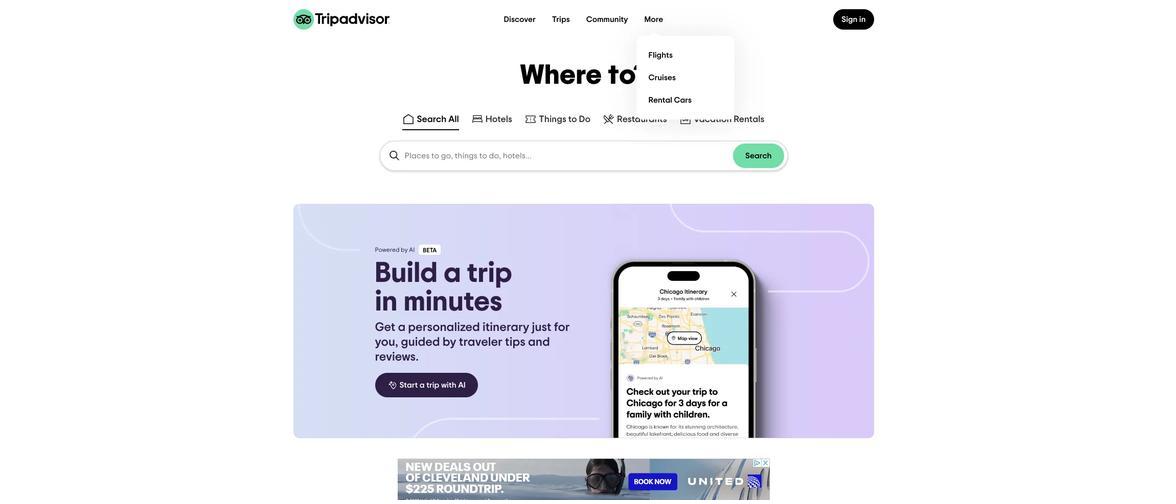 Task type: locate. For each thing, give the bounding box(es) containing it.
trip
[[467, 259, 512, 288], [426, 381, 439, 390]]

start
[[400, 381, 418, 390]]

advertisement region
[[398, 459, 770, 501]]

just
[[532, 322, 552, 334]]

1 vertical spatial by
[[443, 336, 456, 349]]

vacation
[[694, 115, 732, 124]]

search down rentals
[[745, 152, 772, 160]]

search inside button
[[745, 152, 772, 160]]

start a trip with ai
[[400, 381, 466, 390]]

a right build
[[444, 259, 461, 288]]

tab list containing search all
[[0, 109, 1167, 132]]

search all button
[[401, 111, 461, 130]]

ai right with
[[458, 381, 466, 390]]

hotels
[[486, 115, 512, 124]]

powered
[[375, 247, 400, 253]]

a right start
[[420, 381, 425, 390]]

rental
[[649, 96, 672, 104]]

0 horizontal spatial trip
[[426, 381, 439, 390]]

sign in link
[[834, 9, 874, 30]]

cars
[[674, 96, 692, 104]]

search all
[[417, 115, 459, 124]]

get
[[375, 322, 395, 334]]

by
[[401, 247, 408, 253], [443, 336, 456, 349]]

rental cars link
[[644, 89, 726, 111]]

rentals
[[734, 115, 765, 124]]

0 horizontal spatial search
[[417, 115, 447, 124]]

Search search field
[[380, 142, 787, 170], [405, 151, 733, 161]]

beta
[[423, 247, 437, 254]]

search for search all
[[417, 115, 447, 124]]

tab list
[[0, 109, 1167, 132]]

search button
[[733, 144, 784, 168]]

search left all
[[417, 115, 447, 124]]

1 vertical spatial ai
[[458, 381, 466, 390]]

flights
[[649, 51, 673, 59]]

search image
[[388, 150, 401, 162]]

1 horizontal spatial a
[[420, 381, 425, 390]]

1 vertical spatial trip
[[426, 381, 439, 390]]

2 vertical spatial a
[[420, 381, 425, 390]]

menu containing flights
[[636, 36, 734, 120]]

vacation rentals
[[694, 115, 765, 124]]

trip inside button
[[426, 381, 439, 390]]

in up get
[[375, 288, 398, 316]]

where
[[520, 62, 602, 89]]

0 vertical spatial search
[[417, 115, 447, 124]]

1 horizontal spatial trip
[[467, 259, 512, 288]]

1 vertical spatial search
[[745, 152, 772, 160]]

itinerary
[[483, 322, 529, 334]]

rental cars
[[649, 96, 692, 104]]

build a trip in minutes get a personalized itinerary just for you, guided by traveler tips and reviews.
[[375, 259, 570, 364]]

1 horizontal spatial by
[[443, 336, 456, 349]]

search search field containing search
[[380, 142, 787, 170]]

0 vertical spatial in
[[859, 15, 866, 24]]

1 vertical spatial in
[[375, 288, 398, 316]]

ai left beta
[[409, 247, 415, 253]]

trips button
[[544, 9, 578, 30]]

a for build
[[444, 259, 461, 288]]

things to do link
[[525, 113, 591, 125]]

trip for ai
[[426, 381, 439, 390]]

all
[[449, 115, 459, 124]]

0 vertical spatial trip
[[467, 259, 512, 288]]

reviews.
[[375, 351, 419, 364]]

more
[[644, 15, 663, 24]]

a right get
[[398, 322, 406, 334]]

0 vertical spatial a
[[444, 259, 461, 288]]

1 horizontal spatial ai
[[458, 381, 466, 390]]

and
[[528, 336, 550, 349]]

search inside button
[[417, 115, 447, 124]]

0 horizontal spatial ai
[[409, 247, 415, 253]]

2 horizontal spatial a
[[444, 259, 461, 288]]

in right sign
[[859, 15, 866, 24]]

discover
[[504, 15, 536, 24]]

1 horizontal spatial search
[[745, 152, 772, 160]]

search search field down the do
[[380, 142, 787, 170]]

search
[[417, 115, 447, 124], [745, 152, 772, 160]]

a inside button
[[420, 381, 425, 390]]

1 vertical spatial a
[[398, 322, 406, 334]]

in
[[859, 15, 866, 24], [375, 288, 398, 316]]

where to?
[[520, 62, 647, 89]]

a
[[444, 259, 461, 288], [398, 322, 406, 334], [420, 381, 425, 390]]

1 horizontal spatial in
[[859, 15, 866, 24]]

with
[[441, 381, 456, 390]]

search search field down to
[[405, 151, 733, 161]]

restaurants button
[[601, 111, 669, 130]]

0 horizontal spatial by
[[401, 247, 408, 253]]

by right powered
[[401, 247, 408, 253]]

trip inside build a trip in minutes get a personalized itinerary just for you, guided by traveler tips and reviews.
[[467, 259, 512, 288]]

sign in
[[842, 15, 866, 24]]

by down personalized
[[443, 336, 456, 349]]

community button
[[578, 9, 636, 30]]

sign
[[842, 15, 858, 24]]

menu
[[636, 36, 734, 120]]

0 horizontal spatial in
[[375, 288, 398, 316]]

ai
[[409, 247, 415, 253], [458, 381, 466, 390]]

vacation rentals button
[[677, 111, 767, 130]]



Task type: vqa. For each thing, say whether or not it's contained in the screenshot.
first 0 from the top of the page
no



Task type: describe. For each thing, give the bounding box(es) containing it.
0 horizontal spatial a
[[398, 322, 406, 334]]

hotels button
[[469, 111, 514, 130]]

to
[[568, 115, 577, 124]]

0 vertical spatial by
[[401, 247, 408, 253]]

restaurants link
[[603, 113, 667, 125]]

personalized
[[408, 322, 480, 334]]

minutes
[[404, 288, 502, 316]]

trips
[[552, 15, 570, 24]]

tripadvisor image
[[293, 9, 389, 30]]

do
[[579, 115, 591, 124]]

guided
[[401, 336, 440, 349]]

in inside build a trip in minutes get a personalized itinerary just for you, guided by traveler tips and reviews.
[[375, 288, 398, 316]]

things to do button
[[523, 111, 593, 130]]

start a trip with ai button
[[375, 373, 478, 398]]

traveler
[[459, 336, 503, 349]]

flights link
[[644, 44, 726, 66]]

build
[[375, 259, 438, 288]]

by inside build a trip in minutes get a personalized itinerary just for you, guided by traveler tips and reviews.
[[443, 336, 456, 349]]

trip for minutes
[[467, 259, 512, 288]]

things
[[539, 115, 566, 124]]

a for start
[[420, 381, 425, 390]]

community
[[586, 15, 628, 24]]

search for search
[[745, 152, 772, 160]]

cruises link
[[644, 66, 726, 89]]

hotels link
[[471, 113, 512, 125]]

things to do
[[539, 115, 591, 124]]

vacation rentals link
[[679, 113, 765, 125]]

restaurants
[[617, 115, 667, 124]]

ai inside button
[[458, 381, 466, 390]]

you,
[[375, 336, 398, 349]]

to?
[[608, 62, 647, 89]]

powered by ai
[[375, 247, 415, 253]]

0 vertical spatial ai
[[409, 247, 415, 253]]

for
[[554, 322, 570, 334]]

tips
[[505, 336, 526, 349]]

cruises
[[649, 73, 676, 82]]

more button
[[636, 9, 672, 30]]

discover button
[[496, 9, 544, 30]]



